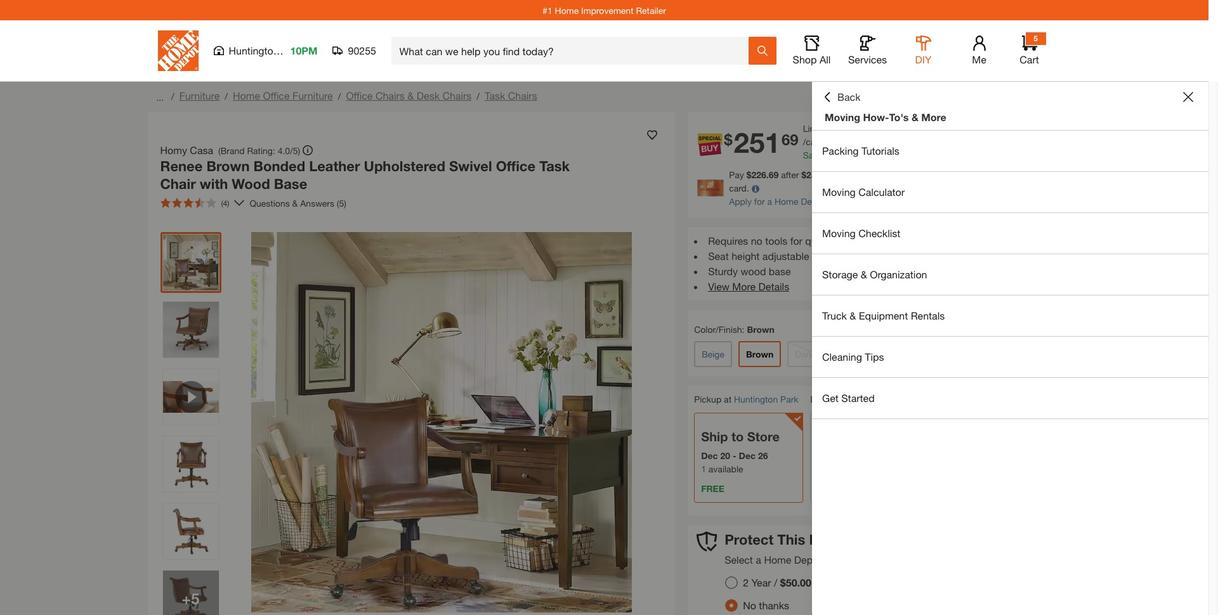 Task type: describe. For each thing, give the bounding box(es) containing it.
moving calculator link
[[812, 172, 1209, 213]]

90255 link
[[862, 393, 887, 407]]

%)
[[872, 150, 883, 161]]

moving for moving how-to's & more
[[825, 111, 860, 123]]

1 horizontal spatial .
[[854, 136, 856, 147]]

depot inside protect this item select a home depot protection plan by allstate for:
[[794, 554, 822, 566]]

no
[[743, 600, 756, 612]]

requires
[[708, 235, 748, 247]]

chair
[[160, 175, 196, 192]]

411
[[839, 136, 854, 147]]

thanks
[[759, 600, 789, 612]]

menu containing packing tutorials
[[812, 131, 1209, 419]]

rating:
[[247, 145, 275, 156]]

shop all
[[793, 53, 831, 65]]

and
[[833, 235, 850, 247]]

/ down the 90255 button
[[338, 91, 341, 102]]

home inside ... / furniture / home office furniture / office chairs & desk chairs / task chairs
[[233, 89, 260, 102]]

checklist
[[859, 227, 901, 239]]

160
[[830, 150, 845, 161]]

to for store
[[732, 430, 744, 444]]

desk
[[417, 89, 440, 102]]

beige
[[702, 349, 725, 360]]

services
[[848, 53, 887, 65]]

home right #1
[[555, 5, 579, 16]]

order
[[853, 123, 874, 134]]

0 vertical spatial for
[[754, 196, 765, 207]]

leather
[[309, 158, 360, 175]]

& inside ... / furniture / home office furniture / office chairs & desk chairs / task chairs
[[408, 89, 414, 102]]

$ inside $ 251 69
[[724, 131, 733, 149]]

wood
[[741, 265, 766, 277]]

no thanks
[[743, 600, 789, 612]]

moving for moving checklist
[[822, 227, 856, 239]]

brown inside button
[[746, 349, 774, 360]]

protect this item select a home depot protection plan by allstate for:
[[725, 532, 962, 566]]

home inside protect this item select a home depot protection plan by allstate for:
[[764, 554, 792, 566]]

moving calculator
[[822, 186, 905, 198]]

3 chairs from the left
[[508, 89, 537, 102]]

furniture link
[[179, 89, 220, 102]]

1 vertical spatial park
[[781, 394, 799, 405]]

cleaning tips
[[822, 351, 884, 363]]

upholstered
[[364, 158, 445, 175]]

pay
[[729, 169, 744, 180]]

brown button
[[739, 341, 781, 367]]

purchase
[[919, 169, 956, 180]]

(
[[860, 150, 862, 161]]

:
[[742, 324, 745, 335]]

brown homy casa task chairs renee c3.2 image
[[163, 437, 219, 492]]

color/finish
[[694, 324, 742, 335]]

organization
[[870, 268, 927, 280]]

ship to store dec 20 - dec 26 1 available
[[701, 430, 780, 475]]

#1
[[543, 5, 552, 16]]

base
[[769, 265, 791, 277]]

tips
[[865, 351, 884, 363]]

info image
[[752, 186, 759, 193]]

...
[[156, 92, 164, 102]]

qualifying
[[879, 169, 917, 180]]

task inside ... / furniture / home office furniture / office chairs & desk chairs / task chairs
[[485, 89, 505, 102]]

wood
[[232, 175, 270, 192]]

casa
[[190, 144, 213, 156]]

seat
[[708, 250, 729, 262]]

shop all button
[[792, 36, 832, 66]]

drawer close image
[[1183, 92, 1194, 102]]

details
[[759, 280, 789, 293]]

0 vertical spatial depot
[[801, 196, 825, 207]]

moving checklist link
[[812, 213, 1209, 254]]

moving checklist
[[822, 227, 901, 239]]

a inside protect this item select a home depot protection plan by allstate for:
[[756, 554, 761, 566]]

height
[[732, 250, 760, 262]]

off
[[819, 169, 836, 180]]

for:
[[947, 554, 962, 566]]

(4) link
[[155, 193, 245, 213]]

90255 button
[[333, 44, 377, 57]]

2
[[743, 577, 749, 589]]

25 inside 'limit 20 per order /carton $ 411 . 94 save $ 160 . 25 ( 39 %)'
[[848, 150, 857, 161]]

69
[[782, 131, 799, 149]]

save
[[803, 150, 823, 161]]

delivering
[[810, 394, 850, 405]]

0 horizontal spatial office
[[263, 89, 290, 102]]

/carton
[[803, 136, 831, 147]]

home down after on the top right
[[775, 196, 799, 207]]

1 dec from the left
[[701, 450, 718, 461]]

diy button
[[903, 36, 944, 66]]

adjustable
[[763, 250, 809, 262]]

answers
[[300, 198, 334, 208]]

homy casa
[[160, 144, 213, 156]]

calculator
[[859, 186, 905, 198]]

(brand rating: 4.0 /5)
[[218, 145, 300, 156]]

$ right after on the top right
[[802, 169, 807, 180]]

0 vertical spatial park
[[282, 44, 302, 56]]

how-
[[863, 111, 889, 123]]

20 inside 'limit 20 per order /carton $ 411 . 94 save $ 160 . 25 ( 39 %)'
[[825, 123, 835, 134]]

0 vertical spatial huntington
[[229, 44, 279, 56]]

to for 90255
[[852, 394, 860, 405]]

(4) button
[[155, 193, 234, 213]]

available
[[709, 464, 743, 475]]

1 horizontal spatial more
[[922, 111, 947, 123]]

$ 251 69
[[724, 126, 799, 160]]

get started link
[[812, 378, 1209, 419]]

1 vertical spatial huntington
[[734, 394, 778, 405]]

rentals
[[911, 310, 945, 322]]

base
[[274, 175, 307, 192]]

consumer
[[828, 196, 869, 207]]

ship
[[701, 430, 728, 444]]

renee
[[160, 158, 203, 175]]

all
[[820, 53, 831, 65]]

no
[[751, 235, 763, 247]]

1
[[701, 464, 706, 475]]

pay $ 226.69 after $ 25 off
[[729, 169, 836, 180]]

more inside requires no tools for quick and easy assembly seat height adjustable sturdy wood base view more details
[[733, 280, 756, 293]]

1 horizontal spatial office
[[346, 89, 373, 102]]

10pm
[[290, 44, 318, 56]]

6316524675112 image
[[163, 369, 219, 425]]

me
[[972, 53, 987, 65]]

the home depot logo image
[[158, 30, 198, 71]]



Task type: locate. For each thing, give the bounding box(es) containing it.
1 horizontal spatial 25
[[848, 150, 857, 161]]

0 horizontal spatial furniture
[[179, 89, 220, 102]]

(brand
[[218, 145, 245, 156]]

park up home office furniture link
[[282, 44, 302, 56]]

store
[[747, 430, 780, 444]]

1 horizontal spatial a
[[768, 196, 772, 207]]

90255
[[348, 44, 376, 56], [862, 395, 887, 405]]

moving inside moving calculator link
[[822, 186, 856, 198]]

2 furniture from the left
[[293, 89, 333, 102]]

tutorials
[[862, 145, 900, 157]]

1 vertical spatial 90255
[[862, 395, 887, 405]]

1 vertical spatial brown
[[747, 324, 775, 335]]

questions & answers (5)
[[250, 198, 346, 208]]

1 horizontal spatial to
[[852, 394, 860, 405]]

easy
[[853, 235, 874, 247]]

me button
[[959, 36, 1000, 66]]

dec up 1
[[701, 450, 718, 461]]

dec
[[701, 450, 718, 461], [739, 450, 756, 461]]

20
[[825, 123, 835, 134], [721, 450, 730, 461]]

to inside ship to store dec 20 - dec 26 1 available
[[732, 430, 744, 444]]

to
[[852, 394, 860, 405], [732, 430, 744, 444]]

2 horizontal spatial office
[[496, 158, 536, 175]]

1 horizontal spatial huntington
[[734, 394, 778, 405]]

furniture down 10pm
[[293, 89, 333, 102]]

& left desk
[[408, 89, 414, 102]]

1 chairs from the left
[[376, 89, 405, 102]]

& for storage & organization
[[861, 268, 867, 280]]

new
[[1023, 169, 1039, 180]]

... / furniture / home office furniture / office chairs & desk chairs / task chairs
[[154, 89, 537, 102]]

office chairs & desk chairs link
[[346, 89, 472, 102]]

view
[[708, 280, 730, 293]]

25 left ( at the top
[[848, 150, 857, 161]]

at
[[724, 394, 732, 405]]

26
[[758, 450, 768, 461]]

a left new
[[1016, 169, 1020, 180]]

task
[[485, 89, 505, 102], [539, 158, 570, 175]]

questions
[[250, 198, 290, 208]]

truck & equipment rentals
[[822, 310, 945, 322]]

storage & organization link
[[812, 254, 1209, 295]]

20 left -
[[721, 450, 730, 461]]

1 horizontal spatial dec
[[739, 450, 756, 461]]

1 vertical spatial task
[[539, 158, 570, 175]]

0 horizontal spatial 20
[[721, 450, 730, 461]]

cart
[[1020, 53, 1039, 65]]

moving down consumer
[[822, 227, 856, 239]]

for down info icon
[[754, 196, 765, 207]]

office
[[263, 89, 290, 102], [346, 89, 373, 102], [496, 158, 536, 175]]

0 horizontal spatial 90255
[[348, 44, 376, 56]]

pickup
[[694, 394, 722, 405]]

/ right furniture link
[[225, 91, 228, 102]]

after
[[781, 169, 799, 180]]

$
[[724, 131, 733, 149], [834, 136, 839, 147], [825, 150, 830, 161], [747, 169, 752, 180], [802, 169, 807, 180]]

2 chairs from the left
[[443, 89, 472, 102]]

0 horizontal spatial .
[[845, 150, 848, 161]]

plan
[[874, 554, 894, 566]]

brown down color/finish : brown
[[746, 349, 774, 360]]

0 vertical spatial brown
[[206, 158, 250, 175]]

0 vertical spatial .
[[854, 136, 856, 147]]

4.0
[[278, 145, 290, 156]]

90255 inside button
[[348, 44, 376, 56]]

task chairs link
[[485, 89, 537, 102]]

a inside your total qualifying purchase upon opening a new card.
[[1016, 169, 1020, 180]]

homy casa link
[[160, 143, 218, 158]]

2 vertical spatial a
[[756, 554, 761, 566]]

beige button
[[694, 341, 732, 367]]

huntington right "at"
[[734, 394, 778, 405]]

0 horizontal spatial park
[[282, 44, 302, 56]]

0 vertical spatial 25
[[848, 150, 857, 161]]

0 vertical spatial to
[[852, 394, 860, 405]]

back
[[838, 91, 861, 103]]

90255 down tips
[[862, 395, 887, 405]]

limit 20 per order /carton $ 411 . 94 save $ 160 . 25 ( 39 %)
[[803, 123, 883, 161]]

0 horizontal spatial task
[[485, 89, 505, 102]]

brown homy casa task chairs renee 64.0 image
[[163, 235, 219, 291]]

0 horizontal spatial for
[[754, 196, 765, 207]]

& right truck
[[850, 310, 856, 322]]

renee brown bonded leather upholstered swivel office task chair with wood base
[[160, 158, 570, 192]]

1 horizontal spatial chairs
[[443, 89, 472, 102]]

office down the 90255 button
[[346, 89, 373, 102]]

option group containing 2 year /
[[720, 572, 822, 616]]

this
[[778, 532, 805, 548]]

90255 up ... / furniture / home office furniture / office chairs & desk chairs / task chairs
[[348, 44, 376, 56]]

furniture right ...
[[179, 89, 220, 102]]

home up 2 year / $50.00
[[764, 554, 792, 566]]

0 vertical spatial 90255
[[348, 44, 376, 56]]

brown right ':'
[[747, 324, 775, 335]]

1 furniture from the left
[[179, 89, 220, 102]]

/5)
[[290, 145, 300, 156]]

card
[[871, 196, 891, 207]]

free
[[701, 483, 724, 494]]

$ left 251
[[724, 131, 733, 149]]

moving
[[825, 111, 860, 123], [822, 186, 856, 198], [822, 227, 856, 239]]

a down 226.69
[[768, 196, 772, 207]]

moving for moving calculator
[[822, 186, 856, 198]]

huntington left 10pm
[[229, 44, 279, 56]]

brown homy casa task chairs renee 1f.4 image
[[163, 571, 219, 616]]

opening
[[981, 169, 1013, 180]]

2 vertical spatial brown
[[746, 349, 774, 360]]

1 vertical spatial for
[[790, 235, 803, 247]]

(5)
[[337, 198, 346, 208]]

brown homy casa task chairs renee 4f.3 image
[[163, 504, 219, 560]]

& for truck & equipment rentals
[[850, 310, 856, 322]]

more right to's
[[922, 111, 947, 123]]

apply now image
[[697, 180, 729, 197]]

a right select
[[756, 554, 761, 566]]

0 horizontal spatial to
[[732, 430, 744, 444]]

What can we help you find today? search field
[[399, 37, 748, 64]]

2 horizontal spatial chairs
[[508, 89, 537, 102]]

2 horizontal spatial a
[[1016, 169, 1020, 180]]

1 vertical spatial 20
[[721, 450, 730, 461]]

& right to's
[[912, 111, 919, 123]]

more down wood
[[733, 280, 756, 293]]

storage & organization
[[822, 268, 927, 280]]

for up adjustable
[[790, 235, 803, 247]]

brown down (brand
[[206, 158, 250, 175]]

& down base
[[292, 198, 298, 208]]

to left "90255" link
[[852, 394, 860, 405]]

allstate
[[911, 554, 944, 566]]

apply for a home depot consumer card link
[[729, 196, 891, 207]]

/ left task chairs link
[[477, 91, 480, 102]]

office down huntington park
[[263, 89, 290, 102]]

1 horizontal spatial 90255
[[862, 395, 887, 405]]

& right storage
[[861, 268, 867, 280]]

moving down your
[[822, 186, 856, 198]]

depot down 'off'
[[801, 196, 825, 207]]

2 vertical spatial moving
[[822, 227, 856, 239]]

$ right save
[[825, 150, 830, 161]]

$ up the 160
[[834, 136, 839, 147]]

/ right year
[[774, 577, 778, 589]]

shop
[[793, 53, 817, 65]]

brown inside renee brown bonded leather upholstered swivel office task chair with wood base
[[206, 158, 250, 175]]

huntington park button
[[734, 394, 799, 405]]

0 horizontal spatial dec
[[701, 450, 718, 461]]

menu
[[812, 131, 1209, 419]]

0 vertical spatial more
[[922, 111, 947, 123]]

card.
[[729, 183, 749, 194]]

your total qualifying purchase upon opening a new card.
[[729, 169, 1039, 194]]

packing tutorials
[[822, 145, 900, 157]]

packing
[[822, 145, 859, 157]]

view more details link
[[708, 280, 789, 293]]

0 vertical spatial 20
[[825, 123, 835, 134]]

90255 inside delivering to 90255
[[862, 395, 887, 405]]

226.69
[[752, 169, 779, 180]]

0 horizontal spatial more
[[733, 280, 756, 293]]

1 horizontal spatial furniture
[[293, 89, 333, 102]]

home right furniture link
[[233, 89, 260, 102]]

2 dec from the left
[[739, 450, 756, 461]]

item
[[809, 532, 839, 548]]

0 horizontal spatial 25
[[807, 169, 816, 180]]

1 horizontal spatial 20
[[825, 123, 835, 134]]

total
[[859, 169, 876, 180]]

1 horizontal spatial park
[[781, 394, 799, 405]]

moving down back button
[[825, 111, 860, 123]]

$ right pay
[[747, 169, 752, 180]]

1 vertical spatial depot
[[794, 554, 822, 566]]

1 horizontal spatial for
[[790, 235, 803, 247]]

5
[[1034, 34, 1038, 43]]

1 vertical spatial to
[[732, 430, 744, 444]]

0 vertical spatial a
[[1016, 169, 1020, 180]]

park left delivering
[[781, 394, 799, 405]]

depot down item
[[794, 554, 822, 566]]

back button
[[822, 91, 861, 103]]

-
[[733, 450, 737, 461]]

cleaning tips link
[[812, 337, 1209, 378]]

brown homy casa task chairs renee e1.1 image
[[163, 302, 219, 358]]

assembly
[[877, 235, 920, 247]]

& for questions & answers (5)
[[292, 198, 298, 208]]

1 horizontal spatial task
[[539, 158, 570, 175]]

1 vertical spatial a
[[768, 196, 772, 207]]

to up -
[[732, 430, 744, 444]]

retailer
[[636, 5, 666, 16]]

1 vertical spatial moving
[[822, 186, 856, 198]]

option group
[[720, 572, 822, 616]]

swivel
[[449, 158, 492, 175]]

$50.00
[[780, 577, 811, 589]]

1 vertical spatial 25
[[807, 169, 816, 180]]

for inside requires no tools for quick and easy assembly seat height adjustable sturdy wood base view more details
[[790, 235, 803, 247]]

1 vertical spatial more
[[733, 280, 756, 293]]

0 horizontal spatial huntington
[[229, 44, 279, 56]]

3.5 stars image
[[160, 198, 216, 208]]

upon
[[958, 169, 979, 180]]

dec right -
[[739, 450, 756, 461]]

2 year / $50.00
[[743, 577, 811, 589]]

moving inside moving checklist link
[[822, 227, 856, 239]]

home
[[555, 5, 579, 16], [233, 89, 260, 102], [775, 196, 799, 207], [764, 554, 792, 566]]

feedback link image
[[1201, 214, 1218, 283]]

truck & equipment rentals link
[[812, 296, 1209, 336]]

office right swivel
[[496, 158, 536, 175]]

to inside delivering to 90255
[[852, 394, 860, 405]]

/ right ... button
[[171, 91, 174, 102]]

1 vertical spatial .
[[845, 150, 848, 161]]

brown
[[206, 158, 250, 175], [747, 324, 775, 335], [746, 349, 774, 360]]

0 vertical spatial moving
[[825, 111, 860, 123]]

year
[[752, 577, 771, 589]]

0 horizontal spatial a
[[756, 554, 761, 566]]

25 left 'off'
[[807, 169, 816, 180]]

0 horizontal spatial chairs
[[376, 89, 405, 102]]

quick
[[805, 235, 830, 247]]

office inside renee brown bonded leather upholstered swivel office task chair with wood base
[[496, 158, 536, 175]]

task inside renee brown bonded leather upholstered swivel office task chair with wood base
[[539, 158, 570, 175]]

tools
[[765, 235, 788, 247]]

0 vertical spatial task
[[485, 89, 505, 102]]

20 inside ship to store dec 20 - dec 26 1 available
[[721, 450, 730, 461]]

20 left per
[[825, 123, 835, 134]]



Task type: vqa. For each thing, say whether or not it's contained in the screenshot.
link
no



